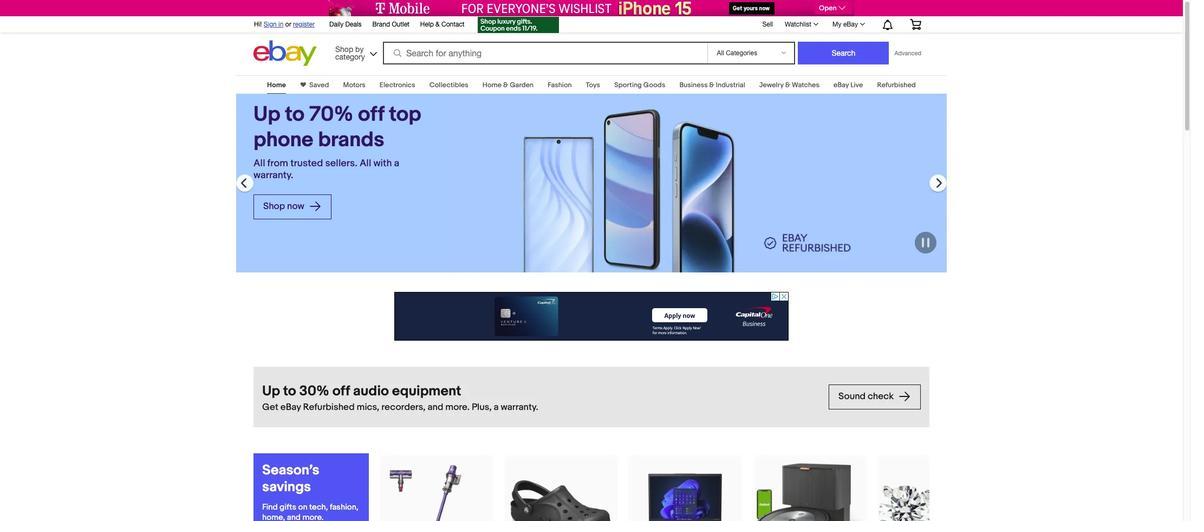 Task type: describe. For each thing, give the bounding box(es) containing it.
deals
[[345, 21, 362, 28]]

brand
[[372, 21, 390, 28]]

none submit inside shop by category banner
[[798, 42, 889, 64]]

home & garden
[[483, 81, 534, 89]]

sellers.
[[325, 157, 357, 169]]

tech,
[[309, 502, 328, 512]]

garden
[[510, 81, 534, 89]]

my
[[833, 21, 842, 28]]

up to 30% off audio equipment get ebay refurbished mics, recorders, and more. plus, a warranty.
[[262, 383, 538, 413]]

get the coupon image
[[478, 17, 559, 33]]

brand outlet
[[372, 21, 409, 28]]

ebay live link
[[834, 81, 863, 89]]

register
[[293, 21, 315, 28]]

2 all from the left
[[360, 157, 371, 169]]

a inside up to 30% off audio equipment get ebay refurbished mics, recorders, and more. plus, a warranty.
[[494, 402, 499, 413]]

category
[[335, 52, 365, 61]]

collectibles
[[429, 81, 468, 89]]

more. inside find gifts on tech, fashion, home, and more.
[[302, 512, 324, 521]]

to for 70%
[[285, 102, 304, 127]]

daily
[[329, 21, 344, 28]]

daily deals link
[[329, 19, 362, 31]]

up for up to 30% off audio equipment
[[262, 383, 280, 400]]

toys link
[[586, 81, 600, 89]]

mics,
[[357, 402, 379, 413]]

1 all from the left
[[254, 157, 265, 169]]

1 horizontal spatial refurbished
[[877, 81, 916, 89]]

ebay inside account navigation
[[843, 21, 858, 28]]

saved
[[309, 81, 329, 89]]

from
[[267, 157, 288, 169]]

hi!
[[254, 21, 262, 28]]

30%
[[299, 383, 329, 400]]

sign
[[264, 21, 277, 28]]

home & garden link
[[483, 81, 534, 89]]

and inside up to 30% off audio equipment get ebay refurbished mics, recorders, and more. plus, a warranty.
[[428, 402, 443, 413]]

sound check link
[[829, 385, 921, 410]]

industrial
[[716, 81, 745, 89]]

sign in link
[[264, 21, 284, 28]]

electronics
[[380, 81, 415, 89]]

get
[[262, 402, 278, 413]]

account navigation
[[248, 14, 930, 35]]

shop by category button
[[330, 40, 379, 64]]

off for 30%
[[332, 383, 350, 400]]

advertisement region inside up to 70% off top phone brands main content
[[394, 292, 789, 341]]

goods
[[643, 81, 665, 89]]

watchlist link
[[779, 18, 823, 31]]

season's savings link
[[262, 462, 360, 496]]

hi! sign in or register
[[254, 21, 315, 28]]

in
[[278, 21, 284, 28]]

or
[[285, 21, 291, 28]]

your shopping cart image
[[909, 19, 922, 30]]

dyson v10 animal + cordless vacuum cleaner | purple | new | previous generation image
[[380, 456, 493, 521]]

jewelry & watches
[[759, 81, 820, 89]]

collectibles link
[[429, 81, 468, 89]]

recorders,
[[381, 402, 426, 413]]

shop by category
[[335, 45, 365, 61]]

up to 30% off audio equipment link
[[262, 382, 820, 401]]

ebay live
[[834, 81, 863, 89]]

find gifts on tech, fashion, home, and more.
[[262, 502, 358, 521]]

shop now
[[263, 201, 306, 212]]

and inside find gifts on tech, fashion, home, and more.
[[287, 512, 301, 521]]

home,
[[262, 512, 285, 521]]

sell link
[[757, 20, 778, 28]]

a inside "up to 70% off top phone brands all from trusted sellers. all with a warranty."
[[394, 157, 399, 169]]

advanced link
[[889, 42, 927, 64]]

ebay inside up to 30% off audio equipment get ebay refurbished mics, recorders, and more. plus, a warranty.
[[280, 402, 301, 413]]

my ebay
[[833, 21, 858, 28]]

equipment
[[392, 383, 461, 400]]

help & contact link
[[420, 19, 465, 31]]

motors
[[343, 81, 366, 89]]

shop by category banner
[[248, 14, 930, 69]]

season's savings
[[262, 462, 319, 496]]

business & industrial link
[[679, 81, 745, 89]]

fashion
[[548, 81, 572, 89]]

70%
[[309, 102, 353, 127]]

up for up to 70% off top phone brands
[[254, 102, 280, 127]]

watchlist
[[785, 21, 811, 28]]

top
[[389, 102, 421, 127]]

& for contact
[[436, 21, 440, 28]]



Task type: vqa. For each thing, say whether or not it's contained in the screenshot.
bottommost Box
no



Task type: locate. For each thing, give the bounding box(es) containing it.
0 vertical spatial advertisement region
[[329, 0, 854, 16]]

business
[[679, 81, 708, 89]]

1 horizontal spatial and
[[428, 402, 443, 413]]

now
[[287, 201, 304, 212]]

1/4 - 2 ct t.w. natural diamond studs in 14k white or yellow gold image
[[878, 456, 991, 521]]

to left 70%
[[285, 102, 304, 127]]

refurbished
[[877, 81, 916, 89], [303, 402, 355, 413]]

by
[[355, 45, 364, 53]]

to for 30%
[[283, 383, 296, 400]]

0 horizontal spatial and
[[287, 512, 301, 521]]

0 vertical spatial and
[[428, 402, 443, 413]]

fashion link
[[548, 81, 572, 89]]

& left garden
[[503, 81, 508, 89]]

business & industrial
[[679, 81, 745, 89]]

0 vertical spatial refurbished
[[877, 81, 916, 89]]

1 vertical spatial off
[[332, 383, 350, 400]]

toys
[[586, 81, 600, 89]]

fashion,
[[330, 502, 358, 512]]

to
[[285, 102, 304, 127], [283, 383, 296, 400]]

1 horizontal spatial all
[[360, 157, 371, 169]]

shop for shop by category
[[335, 45, 353, 53]]

0 horizontal spatial a
[[394, 157, 399, 169]]

1 vertical spatial refurbished
[[303, 402, 355, 413]]

my ebay link
[[827, 18, 870, 31]]

crocs men's and women's shoes - baya clogs, slip on shoes, waterproof sandals image
[[504, 481, 617, 521]]

2 home from the left
[[483, 81, 502, 89]]

more. right the gifts
[[302, 512, 324, 521]]

motors link
[[343, 81, 366, 89]]

0 horizontal spatial more.
[[302, 512, 324, 521]]

up inside up to 30% off audio equipment get ebay refurbished mics, recorders, and more. plus, a warranty.
[[262, 383, 280, 400]]

up up from
[[254, 102, 280, 127]]

contact
[[441, 21, 465, 28]]

jewelry
[[759, 81, 784, 89]]

all left from
[[254, 157, 265, 169]]

to inside "up to 70% off top phone brands all from trusted sellers. all with a warranty."
[[285, 102, 304, 127]]

to inside up to 30% off audio equipment get ebay refurbished mics, recorders, and more. plus, a warranty.
[[283, 383, 296, 400]]

check
[[868, 391, 894, 402]]

shop left "by"
[[335, 45, 353, 53]]

savings
[[262, 479, 311, 496]]

up to 70% off top phone brands main content
[[0, 69, 1183, 521]]

1 vertical spatial advertisement region
[[394, 292, 789, 341]]

sound check
[[839, 391, 896, 402]]

& right jewelry
[[785, 81, 790, 89]]

1 home from the left
[[267, 81, 286, 89]]

1 vertical spatial ebay
[[834, 81, 849, 89]]

audio
[[353, 383, 389, 400]]

gifts
[[280, 502, 296, 512]]

1 horizontal spatial more.
[[445, 402, 470, 413]]

up inside "up to 70% off top phone brands all from trusted sellers. all with a warranty."
[[254, 102, 280, 127]]

warranty. inside "up to 70% off top phone brands all from trusted sellers. all with a warranty."
[[254, 169, 293, 181]]

1 horizontal spatial warranty.
[[501, 402, 538, 413]]

up to 70% off top phone brands link
[[254, 102, 433, 153]]

warranty. inside up to 30% off audio equipment get ebay refurbished mics, recorders, and more. plus, a warranty.
[[501, 402, 538, 413]]

more. inside up to 30% off audio equipment get ebay refurbished mics, recorders, and more. plus, a warranty.
[[445, 402, 470, 413]]

more. left plus,
[[445, 402, 470, 413]]

register link
[[293, 21, 315, 28]]

refurbished link
[[877, 81, 916, 89]]

up to 70% off top phone brands all from trusted sellers. all with a warranty.
[[254, 102, 421, 181]]

phone
[[254, 127, 313, 153]]

0 vertical spatial up
[[254, 102, 280, 127]]

help
[[420, 21, 434, 28]]

a right with
[[394, 157, 399, 169]]

off for 70%
[[358, 102, 384, 127]]

0 vertical spatial more.
[[445, 402, 470, 413]]

on
[[298, 502, 307, 512]]

1 vertical spatial a
[[494, 402, 499, 413]]

& for garden
[[503, 81, 508, 89]]

home for home
[[267, 81, 286, 89]]

1 horizontal spatial off
[[358, 102, 384, 127]]

up up get in the left bottom of the page
[[262, 383, 280, 400]]

Search for anything text field
[[385, 43, 706, 63]]

1 horizontal spatial home
[[483, 81, 502, 89]]

0 horizontal spatial home
[[267, 81, 286, 89]]

outlet
[[392, 21, 409, 28]]

shop left 'now'
[[263, 201, 285, 212]]

advanced
[[895, 50, 921, 56]]

warranty. down from
[[254, 169, 293, 181]]

1 horizontal spatial shop
[[335, 45, 353, 53]]

& for watches
[[785, 81, 790, 89]]

sporting
[[614, 81, 642, 89]]

& for industrial
[[709, 81, 714, 89]]

ebay right get in the left bottom of the page
[[280, 402, 301, 413]]

and down equipment
[[428, 402, 443, 413]]

home left garden
[[483, 81, 502, 89]]

0 horizontal spatial all
[[254, 157, 265, 169]]

all
[[254, 157, 265, 169], [360, 157, 371, 169]]

sporting goods
[[614, 81, 665, 89]]

1 vertical spatial more.
[[302, 512, 324, 521]]

lenovo thinkpad x1 carbon gen 10 intel laptop, 14" ips,  i7-1270p vpro®, 32gb image
[[629, 456, 742, 521]]

electronics link
[[380, 81, 415, 89]]

0 vertical spatial shop
[[335, 45, 353, 53]]

1 horizontal spatial a
[[494, 402, 499, 413]]

0 vertical spatial ebay
[[843, 21, 858, 28]]

refurbished inside up to 30% off audio equipment get ebay refurbished mics, recorders, and more. plus, a warranty.
[[303, 402, 355, 413]]

1 vertical spatial shop
[[263, 201, 285, 212]]

refurbished down 30%
[[303, 402, 355, 413]]

shop inside 'link'
[[263, 201, 285, 212]]

shop for shop now
[[263, 201, 285, 212]]

1 vertical spatial and
[[287, 512, 301, 521]]

& right business
[[709, 81, 714, 89]]

up
[[254, 102, 280, 127], [262, 383, 280, 400]]

refurbished down advanced link
[[877, 81, 916, 89]]

0 vertical spatial warranty.
[[254, 169, 293, 181]]

ebay left live
[[834, 81, 849, 89]]

off inside up to 30% off audio equipment get ebay refurbished mics, recorders, and more. plus, a warranty.
[[332, 383, 350, 400]]

to left 30%
[[283, 383, 296, 400]]

brands
[[318, 127, 384, 153]]

find
[[262, 502, 278, 512]]

jewelry & watches link
[[759, 81, 820, 89]]

1 vertical spatial to
[[283, 383, 296, 400]]

& right help
[[436, 21, 440, 28]]

home left saved link on the top
[[267, 81, 286, 89]]

off left top on the top of page
[[358, 102, 384, 127]]

a right plus,
[[494, 402, 499, 413]]

0 horizontal spatial off
[[332, 383, 350, 400]]

shop inside shop by category
[[335, 45, 353, 53]]

home for home & garden
[[483, 81, 502, 89]]

0 vertical spatial to
[[285, 102, 304, 127]]

and right home,
[[287, 512, 301, 521]]

all left with
[[360, 157, 371, 169]]

open button
[[815, 2, 852, 14]]

sound
[[839, 391, 866, 402]]

watches
[[792, 81, 820, 89]]

season's
[[262, 462, 319, 479]]

None submit
[[798, 42, 889, 64]]

daily deals
[[329, 21, 362, 28]]

with
[[373, 157, 392, 169]]

sporting goods link
[[614, 81, 665, 89]]

ebay right my
[[843, 21, 858, 28]]

2 vertical spatial ebay
[[280, 402, 301, 413]]

0 horizontal spatial warranty.
[[254, 169, 293, 181]]

0 vertical spatial a
[[394, 157, 399, 169]]

trusted
[[290, 157, 323, 169]]

0 horizontal spatial refurbished
[[303, 402, 355, 413]]

off right 30%
[[332, 383, 350, 400]]

sell
[[762, 20, 773, 28]]

& inside account navigation
[[436, 21, 440, 28]]

open
[[819, 4, 837, 12]]

0 vertical spatial off
[[358, 102, 384, 127]]

help & contact
[[420, 21, 465, 28]]

brand outlet link
[[372, 19, 409, 31]]

warranty. down up to 30% off audio equipment link
[[501, 402, 538, 413]]

more.
[[445, 402, 470, 413], [302, 512, 324, 521]]

saved link
[[306, 81, 329, 89]]

advertisement region
[[329, 0, 854, 16], [394, 292, 789, 341]]

live
[[851, 81, 863, 89]]

shop now link
[[254, 194, 331, 219]]

a
[[394, 157, 399, 169], [494, 402, 499, 413]]

off inside "up to 70% off top phone brands all from trusted sellers. all with a warranty."
[[358, 102, 384, 127]]

shop
[[335, 45, 353, 53], [263, 201, 285, 212]]

0 horizontal spatial shop
[[263, 201, 285, 212]]

irobot roomba j7+ self-emptying vacuum cleaning robot - certified refurbished! image
[[753, 463, 867, 521]]

plus,
[[472, 402, 492, 413]]

1 vertical spatial warranty.
[[501, 402, 538, 413]]

1 vertical spatial up
[[262, 383, 280, 400]]



